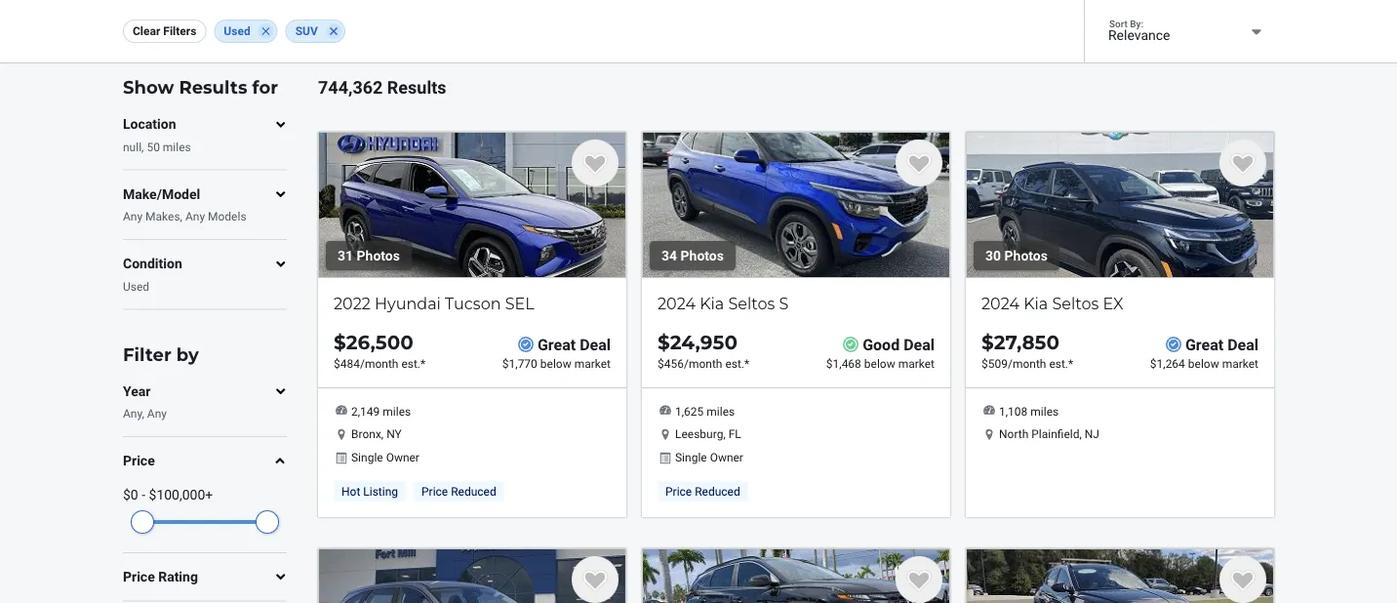 Task type: locate. For each thing, give the bounding box(es) containing it.
results left for on the top left of the page
[[179, 77, 247, 98]]

below down good
[[864, 357, 895, 371]]

2022 hyundai tucson sel
[[334, 294, 534, 313]]

1 horizontal spatial seltos
[[1052, 294, 1099, 313]]

1 horizontal spatial 2024 hyundai tucson image
[[642, 548, 950, 603]]

0 horizontal spatial kia
[[700, 294, 724, 313]]

price left rating at left bottom
[[123, 569, 155, 585]]

2024 hyundai tucson image
[[318, 548, 626, 603], [642, 548, 950, 603], [966, 548, 1274, 603]]

1 photos from the left
[[357, 248, 400, 264]]

2 deal from the left
[[904, 335, 935, 354]]

used right the filters
[[224, 24, 250, 38]]

2 horizontal spatial 2024 hyundai tucson image
[[966, 548, 1274, 603]]

photos for 27,850
[[1005, 248, 1048, 264]]

photos right 31
[[357, 248, 400, 264]]

kia
[[700, 294, 724, 313], [1024, 294, 1048, 313]]

owner for 24,950
[[710, 451, 743, 464]]

27,850
[[994, 330, 1060, 354]]

26,500
[[346, 330, 414, 354]]

0 horizontal spatial market
[[574, 357, 611, 371]]

$0
[[123, 487, 138, 503]]

2 2024 from the left
[[982, 294, 1020, 313]]

miles right 50
[[163, 140, 191, 154]]

great up $1,264 below market
[[1186, 335, 1224, 354]]

tucson
[[445, 294, 501, 313]]

/month est.* down 24,950
[[684, 357, 750, 371]]

photos for 24,950
[[681, 248, 724, 264]]

make/model
[[123, 186, 200, 202]]

1 horizontal spatial owner
[[710, 451, 743, 464]]

$1,264
[[1150, 357, 1185, 371]]

single down bronx
[[351, 451, 383, 464]]

0 horizontal spatial owner
[[386, 451, 420, 464]]

2 price from the top
[[123, 569, 155, 585]]

0 horizontal spatial great deal
[[538, 335, 611, 354]]

suv button
[[286, 20, 345, 43]]

single down leesburg
[[675, 451, 707, 464]]

1 seltos from the left
[[728, 294, 775, 313]]

1 vertical spatial used
[[123, 280, 149, 293]]

1 horizontal spatial single
[[675, 451, 707, 464]]

2 photos from the left
[[681, 248, 724, 264]]

1 market from the left
[[574, 357, 611, 371]]

2,149 miles
[[351, 404, 411, 418]]

/month est.* inside $ 27,850 $ 509 /month est.*
[[1008, 357, 1074, 371]]

miles up leesburg , fl
[[707, 404, 735, 418]]

below right $1,770
[[540, 357, 572, 371]]

results for 744,362
[[387, 77, 446, 98]]

used inside condition used
[[123, 280, 149, 293]]

1 horizontal spatial /month est.*
[[684, 357, 750, 371]]

1 2024 kia seltos image from the left
[[642, 132, 950, 278]]

0 vertical spatial used
[[224, 24, 250, 38]]

1 horizontal spatial used
[[224, 24, 250, 38]]

1 horizontal spatial photos
[[681, 248, 724, 264]]

, left the nj
[[1080, 427, 1082, 441]]

any right makes,
[[185, 210, 205, 224]]

,
[[381, 427, 384, 441], [723, 427, 726, 441], [1080, 427, 1082, 441]]

condition
[[123, 256, 182, 272]]

3 market from the left
[[1222, 357, 1259, 371]]

0 horizontal spatial 2024 kia seltos image
[[642, 132, 950, 278]]

1 below from the left
[[540, 357, 572, 371]]

miles for 27,850
[[1031, 404, 1059, 418]]

show
[[123, 77, 174, 98]]

price reduced
[[422, 485, 496, 499], [665, 485, 740, 499]]

3 photos from the left
[[1005, 248, 1048, 264]]

1 great from the left
[[538, 335, 576, 354]]

/month est.* down 26,500
[[360, 357, 426, 371]]

, for 24,950
[[723, 427, 726, 441]]

1 kia from the left
[[700, 294, 724, 313]]

1 owner from the left
[[386, 451, 420, 464]]

1 horizontal spatial any
[[147, 407, 167, 421]]

1 horizontal spatial great
[[1186, 335, 1224, 354]]

leesburg
[[675, 427, 723, 441]]

single owner down ny
[[351, 451, 420, 464]]

any right "any,"
[[147, 407, 167, 421]]

1 /month est.* from the left
[[360, 357, 426, 371]]

2024 kia seltos image for 24,950
[[642, 132, 950, 278]]

3 deal from the left
[[1228, 335, 1259, 354]]

photos right 30
[[1005, 248, 1048, 264]]

owner down ny
[[386, 451, 420, 464]]

1 single owner from the left
[[351, 451, 420, 464]]

miles for 26,500
[[383, 404, 411, 418]]

great up $1,770 below market
[[538, 335, 576, 354]]

ex
[[1103, 294, 1124, 313]]

1 price reduced from the left
[[422, 485, 496, 499]]

0 horizontal spatial ,
[[381, 427, 384, 441]]

1 horizontal spatial single owner
[[675, 451, 743, 464]]

great for 27,850
[[1186, 335, 1224, 354]]

2022 hyundai tucson image
[[318, 132, 626, 278]]

kia up 27,850
[[1024, 294, 1048, 313]]

2 horizontal spatial market
[[1222, 357, 1259, 371]]

1 horizontal spatial results
[[387, 77, 446, 98]]

any
[[123, 210, 143, 224], [185, 210, 205, 224], [147, 407, 167, 421]]

24,950
[[670, 330, 738, 354]]

2 horizontal spatial ,
[[1080, 427, 1082, 441]]

0 horizontal spatial used
[[123, 280, 149, 293]]

price
[[123, 453, 155, 469], [123, 569, 155, 585]]

used button
[[214, 20, 278, 43]]

2 horizontal spatial deal
[[1228, 335, 1259, 354]]

1 horizontal spatial ,
[[723, 427, 726, 441]]

1 vertical spatial price
[[123, 569, 155, 585]]

used
[[224, 24, 250, 38], [123, 280, 149, 293]]

, for 26,500
[[381, 427, 384, 441]]

2 below from the left
[[864, 357, 895, 371]]

/month est.* inside $ 24,950 $ 456 /month est.*
[[684, 357, 750, 371]]

photos right 34
[[681, 248, 724, 264]]

0 horizontal spatial photos
[[357, 248, 400, 264]]

single for 24,950
[[675, 451, 707, 464]]

1 single from the left
[[351, 451, 383, 464]]

2 seltos from the left
[[1052, 294, 1099, 313]]

1,625 miles
[[675, 404, 735, 418]]

1 price from the top
[[123, 453, 155, 469]]

market down good deal
[[898, 357, 935, 371]]

market right $1,770
[[574, 357, 611, 371]]

2,149
[[351, 404, 380, 418]]

2022
[[334, 294, 371, 313]]

2 horizontal spatial photos
[[1005, 248, 1048, 264]]

market right $1,264
[[1222, 357, 1259, 371]]

0 horizontal spatial results
[[179, 77, 247, 98]]

miles
[[163, 140, 191, 154], [383, 404, 411, 418], [707, 404, 735, 418], [1031, 404, 1059, 418]]

filter
[[123, 344, 171, 365]]

/month est.* for 26,500
[[360, 357, 426, 371]]

2024 kia seltos image
[[642, 132, 950, 278], [966, 132, 1274, 278]]

great deal up $1,264 below market
[[1186, 335, 1259, 354]]

owner
[[386, 451, 420, 464], [710, 451, 743, 464]]

1 deal from the left
[[580, 335, 611, 354]]

deal for 26,500
[[580, 335, 611, 354]]

great
[[538, 335, 576, 354], [1186, 335, 1224, 354]]

1 horizontal spatial below
[[864, 357, 895, 371]]

, left fl
[[723, 427, 726, 441]]

1 horizontal spatial kia
[[1024, 294, 1048, 313]]

3 /month est.* from the left
[[1008, 357, 1074, 371]]

great for 26,500
[[538, 335, 576, 354]]

single owner for 24,950
[[675, 451, 743, 464]]

good deal
[[863, 335, 935, 354]]

1 2024 from the left
[[658, 294, 696, 313]]

1,625
[[675, 404, 704, 418]]

2 market from the left
[[898, 357, 935, 371]]

2024 up 24,950
[[658, 294, 696, 313]]

north plainfield , nj
[[999, 427, 1100, 441]]

1 horizontal spatial 2024 kia seltos image
[[966, 132, 1274, 278]]

deal
[[580, 335, 611, 354], [904, 335, 935, 354], [1228, 335, 1259, 354]]

0 vertical spatial price
[[123, 453, 155, 469]]

0 horizontal spatial price reduced
[[422, 485, 496, 499]]

used inside button
[[224, 24, 250, 38]]

suv
[[295, 24, 318, 38]]

2 2024 kia seltos image from the left
[[966, 132, 1274, 278]]

hyundai
[[375, 294, 441, 313]]

2024 kia seltos ex
[[982, 294, 1124, 313]]

makes,
[[145, 210, 182, 224]]

$1,770
[[502, 357, 538, 371]]

any left makes,
[[123, 210, 143, 224]]

1 horizontal spatial price reduced
[[665, 485, 740, 499]]

seltos left ex
[[1052, 294, 1099, 313]]

484
[[340, 357, 360, 371]]

seltos left s in the right of the page
[[728, 294, 775, 313]]

0 horizontal spatial single owner
[[351, 451, 420, 464]]

owner down fl
[[710, 451, 743, 464]]

-
[[142, 487, 145, 503]]

price reduced down leesburg
[[665, 485, 740, 499]]

1 horizontal spatial great deal
[[1186, 335, 1259, 354]]

2024
[[658, 294, 696, 313], [982, 294, 1020, 313]]

null,
[[123, 140, 144, 154]]

34
[[662, 248, 677, 264]]

3 , from the left
[[1080, 427, 1082, 441]]

results right 744,362
[[387, 77, 446, 98]]

2 single from the left
[[675, 451, 707, 464]]

great deal up $1,770 below market
[[538, 335, 611, 354]]

below for 27,850
[[1188, 357, 1219, 371]]

2 horizontal spatial any
[[185, 210, 205, 224]]

price up -
[[123, 453, 155, 469]]

0 horizontal spatial below
[[540, 357, 572, 371]]

2 /month est.* from the left
[[684, 357, 750, 371]]

2 single owner from the left
[[675, 451, 743, 464]]

deal right good
[[904, 335, 935, 354]]

seltos
[[728, 294, 775, 313], [1052, 294, 1099, 313]]

deal up $1,264 below market
[[1228, 335, 1259, 354]]

0 horizontal spatial 2024 hyundai tucson image
[[318, 548, 626, 603]]

0 horizontal spatial /month est.*
[[360, 357, 426, 371]]

miles up ny
[[383, 404, 411, 418]]

2 horizontal spatial below
[[1188, 357, 1219, 371]]

1 2024 hyundai tucson image from the left
[[318, 548, 626, 603]]

price for price
[[123, 453, 155, 469]]

0 horizontal spatial seltos
[[728, 294, 775, 313]]

kia for 24,950
[[700, 294, 724, 313]]

0 horizontal spatial great
[[538, 335, 576, 354]]

good
[[863, 335, 900, 354]]

$100,000+
[[149, 487, 213, 503]]

1 horizontal spatial 2024
[[982, 294, 1020, 313]]

2024 kia seltos image for 27,850
[[966, 132, 1274, 278]]

/month est.* down 27,850
[[1008, 357, 1074, 371]]

31 photos
[[338, 248, 400, 264]]

rating
[[158, 569, 198, 585]]

456
[[664, 357, 684, 371]]

$0 - $100,000+
[[123, 487, 213, 503]]

1 great deal from the left
[[538, 335, 611, 354]]

price reduced right "hot listing"
[[422, 485, 496, 499]]

single
[[351, 451, 383, 464], [675, 451, 707, 464]]

2 great deal from the left
[[1186, 335, 1259, 354]]

0 horizontal spatial deal
[[580, 335, 611, 354]]

results
[[179, 77, 247, 98], [387, 77, 446, 98]]

1 horizontal spatial market
[[898, 357, 935, 371]]

2 horizontal spatial /month est.*
[[1008, 357, 1074, 371]]

1 horizontal spatial deal
[[904, 335, 935, 354]]

condition used
[[123, 256, 182, 293]]

great deal for 26,500
[[538, 335, 611, 354]]

photos
[[357, 248, 400, 264], [681, 248, 724, 264], [1005, 248, 1048, 264]]

by
[[176, 344, 199, 365]]

3 below from the left
[[1188, 357, 1219, 371]]

used down condition at the top left of page
[[123, 280, 149, 293]]

31
[[338, 248, 353, 264]]

2 owner from the left
[[710, 451, 743, 464]]

miles up north plainfield , nj
[[1031, 404, 1059, 418]]

2024 up 27,850
[[982, 294, 1020, 313]]

below right $1,264
[[1188, 357, 1219, 371]]

0 horizontal spatial single
[[351, 451, 383, 464]]

/month est.* inside $ 26,500 $ 484 /month est.*
[[360, 357, 426, 371]]

market
[[574, 357, 611, 371], [898, 357, 935, 371], [1222, 357, 1259, 371]]

2 kia from the left
[[1024, 294, 1048, 313]]

single owner down leesburg , fl
[[675, 451, 743, 464]]

bronx , ny
[[351, 427, 402, 441]]

great deal
[[538, 335, 611, 354], [1186, 335, 1259, 354]]

deal for 24,950
[[904, 335, 935, 354]]

0 horizontal spatial 2024
[[658, 294, 696, 313]]

1 , from the left
[[381, 427, 384, 441]]

clear filters button
[[123, 20, 206, 43]]

kia up 24,950
[[700, 294, 724, 313]]

filter by
[[123, 344, 199, 365]]

below
[[540, 357, 572, 371], [864, 357, 895, 371], [1188, 357, 1219, 371]]

2 great from the left
[[1186, 335, 1224, 354]]

2 2024 hyundai tucson image from the left
[[642, 548, 950, 603]]

2 price reduced from the left
[[665, 485, 740, 499]]

50
[[147, 140, 160, 154]]

year any, any
[[123, 383, 167, 421]]

2 , from the left
[[723, 427, 726, 441]]

deal up $1,770 below market
[[580, 335, 611, 354]]

price for price rating
[[123, 569, 155, 585]]

, left ny
[[381, 427, 384, 441]]

$
[[334, 330, 346, 354], [658, 330, 670, 354], [982, 330, 994, 354], [334, 357, 340, 371], [658, 357, 664, 371], [982, 357, 988, 371]]

/month est.*
[[360, 357, 426, 371], [684, 357, 750, 371], [1008, 357, 1074, 371]]

nj
[[1085, 427, 1100, 441]]



Task type: describe. For each thing, give the bounding box(es) containing it.
$ 26,500 $ 484 /month est.*
[[334, 330, 426, 371]]

north
[[999, 427, 1029, 441]]

30
[[986, 248, 1001, 264]]

any,
[[123, 407, 144, 421]]

$1,770 below market
[[502, 357, 611, 371]]

$ 27,850 $ 509 /month est.*
[[982, 330, 1074, 371]]

miles for 24,950
[[707, 404, 735, 418]]

sel
[[505, 294, 534, 313]]

location
[[123, 116, 176, 132]]

ny
[[387, 427, 402, 441]]

clear
[[133, 24, 160, 38]]

744,362
[[318, 77, 383, 98]]

0 horizontal spatial any
[[123, 210, 143, 224]]

1,108 miles
[[999, 404, 1059, 418]]

owner for 26,500
[[386, 451, 420, 464]]

2024 for 27,850
[[982, 294, 1020, 313]]

market for 26,500
[[574, 357, 611, 371]]

for
[[252, 77, 278, 98]]

clear filters
[[133, 24, 196, 38]]

2024 kia seltos s
[[658, 294, 789, 313]]

$1,264 below market
[[1150, 357, 1259, 371]]

$1,468 below market
[[826, 357, 935, 371]]

hot listing
[[342, 485, 398, 499]]

2024 for 24,950
[[658, 294, 696, 313]]

below for 24,950
[[864, 357, 895, 371]]

great deal for 27,850
[[1186, 335, 1259, 354]]

bronx
[[351, 427, 381, 441]]

market for 27,850
[[1222, 357, 1259, 371]]

509
[[988, 357, 1008, 371]]

744,362 results
[[318, 77, 446, 98]]

make/model any makes, any models
[[123, 186, 246, 224]]

photos for 26,500
[[357, 248, 400, 264]]

34 photos
[[662, 248, 724, 264]]

leesburg , fl
[[675, 427, 741, 441]]

deal for 27,850
[[1228, 335, 1259, 354]]

miles inside location null, 50 miles
[[163, 140, 191, 154]]

plainfield
[[1032, 427, 1080, 441]]

single owner for 26,500
[[351, 451, 420, 464]]

$1,468
[[826, 357, 861, 371]]

market for 24,950
[[898, 357, 935, 371]]

single for 26,500
[[351, 451, 383, 464]]

any inside year any, any
[[147, 407, 167, 421]]

/month est.* for 27,850
[[1008, 357, 1074, 371]]

$ 24,950 $ 456 /month est.*
[[658, 330, 750, 371]]

30 photos
[[986, 248, 1048, 264]]

models
[[208, 210, 246, 224]]

location null, 50 miles
[[123, 116, 191, 154]]

filters
[[163, 24, 196, 38]]

results for show
[[179, 77, 247, 98]]

year
[[123, 383, 151, 399]]

price rating
[[123, 569, 198, 585]]

show results for
[[123, 77, 278, 98]]

1,108
[[999, 404, 1028, 418]]

seltos for 27,850
[[1052, 294, 1099, 313]]

s
[[779, 294, 789, 313]]

kia for 27,850
[[1024, 294, 1048, 313]]

below for 26,500
[[540, 357, 572, 371]]

seltos for 24,950
[[728, 294, 775, 313]]

3 2024 hyundai tucson image from the left
[[966, 548, 1274, 603]]

/month est.* for 24,950
[[684, 357, 750, 371]]

fl
[[729, 427, 741, 441]]



Task type: vqa. For each thing, say whether or not it's contained in the screenshot.
Condition Used
yes



